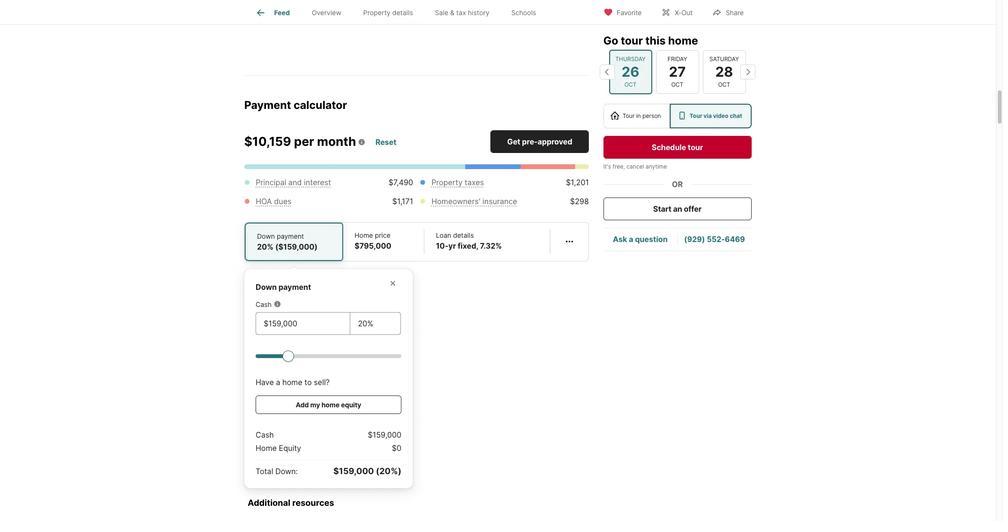 Task type: vqa. For each thing, say whether or not it's contained in the screenshot.
the $10,159 per month
yes



Task type: describe. For each thing, give the bounding box(es) containing it.
reset
[[376, 138, 397, 147]]

chat
[[731, 112, 743, 119]]

loan
[[436, 231, 452, 239]]

home for home equity
[[256, 443, 277, 453]]

property details tab
[[353, 1, 424, 24]]

principal and interest
[[256, 178, 331, 187]]

$159,000 for $159,000
[[368, 430, 402, 440]]

offer
[[685, 204, 702, 214]]

ask a question
[[614, 235, 668, 244]]

x-out button
[[654, 2, 701, 22]]

go
[[604, 34, 619, 47]]

10-
[[436, 241, 449, 251]]

to
[[305, 377, 312, 387]]

down for down payment 20% ($159,000)
[[257, 232, 275, 240]]

home for home price $795,000
[[355, 231, 373, 239]]

favorite button
[[596, 2, 650, 22]]

overview tab
[[301, 1, 353, 24]]

add
[[296, 401, 309, 409]]

property taxes link
[[432, 178, 484, 187]]

sale
[[435, 9, 449, 17]]

reset button
[[375, 134, 397, 151]]

overview
[[312, 9, 342, 17]]

person
[[643, 112, 662, 119]]

friday
[[668, 55, 688, 62]]

a for question
[[630, 235, 634, 244]]

go tour this home
[[604, 34, 699, 47]]

552-
[[708, 235, 726, 244]]

tour for tour in person
[[623, 112, 635, 119]]

2 cash from the top
[[256, 430, 274, 440]]

6469
[[726, 235, 746, 244]]

schedule
[[653, 143, 687, 152]]

27
[[670, 63, 687, 80]]

equity
[[279, 443, 301, 453]]

thursday
[[616, 55, 647, 62]]

sale & tax history
[[435, 9, 490, 17]]

principal and interest link
[[256, 178, 331, 187]]

equity
[[341, 401, 362, 409]]

start
[[654, 204, 672, 214]]

interest
[[304, 178, 331, 187]]

hoa dues link
[[256, 196, 292, 206]]

tour for go
[[622, 34, 644, 47]]

homeowners' insurance
[[432, 196, 518, 206]]

an
[[674, 204, 683, 214]]

share
[[726, 8, 744, 16]]

feed
[[274, 9, 290, 17]]

month
[[317, 134, 356, 149]]

fixed,
[[458, 241, 479, 251]]

share button
[[705, 2, 752, 22]]

oct for 26
[[625, 81, 637, 88]]

Down Payment Slider range field
[[256, 350, 402, 361]]

property details
[[364, 9, 413, 17]]

$10,159 per month
[[244, 134, 356, 149]]

homeowners' insurance link
[[432, 196, 518, 206]]

additional resources
[[248, 498, 334, 508]]

total
[[256, 467, 273, 476]]

and
[[289, 178, 302, 187]]

dues
[[274, 196, 292, 206]]

have
[[256, 377, 274, 387]]

it's
[[604, 163, 612, 170]]

$1,171
[[393, 196, 414, 206]]

list box containing tour in person
[[604, 104, 752, 128]]

sell?
[[314, 377, 330, 387]]

(929) 552-6469 link
[[685, 235, 746, 244]]

hoa dues
[[256, 196, 292, 206]]

$10,159
[[244, 134, 291, 149]]

x-
[[675, 8, 682, 16]]

tour for tour via video chat
[[690, 112, 703, 119]]

additional
[[248, 498, 291, 508]]

anytime
[[646, 163, 668, 170]]

homeowners'
[[432, 196, 481, 206]]

1 cash from the top
[[256, 300, 272, 308]]

resources
[[293, 498, 334, 508]]

get pre-approved
[[508, 137, 573, 146]]

yr
[[449, 241, 456, 251]]

insurance
[[483, 196, 518, 206]]

$159,000 (20%) tooltip
[[244, 261, 589, 488]]

property for property details
[[364, 9, 391, 17]]

property taxes
[[432, 178, 484, 187]]

2 horizontal spatial home
[[669, 34, 699, 47]]



Task type: locate. For each thing, give the bounding box(es) containing it.
1 horizontal spatial a
[[630, 235, 634, 244]]

per
[[294, 134, 314, 149]]

previous image
[[600, 64, 615, 80]]

have a home to sell?
[[256, 377, 330, 387]]

payment up the ($159,000)
[[277, 232, 304, 240]]

&
[[451, 9, 455, 17]]

next image
[[741, 64, 756, 80]]

ask
[[614, 235, 628, 244]]

tour left via
[[690, 112, 703, 119]]

home up $795,000 at the left
[[355, 231, 373, 239]]

home left to
[[283, 377, 303, 387]]

$795,000
[[355, 241, 392, 251]]

down:
[[276, 467, 298, 476]]

details inside tab
[[393, 9, 413, 17]]

history
[[468, 9, 490, 17]]

question
[[636, 235, 668, 244]]

0 vertical spatial tour
[[622, 34, 644, 47]]

ask a question link
[[614, 235, 668, 244]]

1 vertical spatial home
[[283, 377, 303, 387]]

out
[[682, 8, 693, 16]]

start an offer
[[654, 204, 702, 214]]

cash down down payment
[[256, 300, 272, 308]]

28
[[716, 63, 734, 80]]

1 horizontal spatial home
[[322, 401, 340, 409]]

saturday 28 oct
[[710, 55, 740, 88]]

tax
[[457, 9, 466, 17]]

start an offer button
[[604, 198, 752, 220]]

tour inside button
[[689, 143, 704, 152]]

0 horizontal spatial home
[[256, 443, 277, 453]]

friday 27 oct
[[668, 55, 688, 88]]

add my home equity button
[[256, 395, 402, 414]]

tour in person
[[623, 112, 662, 119]]

0 vertical spatial down
[[257, 232, 275, 240]]

oct inside thursday 26 oct
[[625, 81, 637, 88]]

payment calculator
[[244, 99, 347, 112]]

1 vertical spatial down
[[256, 282, 277, 292]]

payment down the ($159,000)
[[279, 282, 311, 292]]

details left sale
[[393, 9, 413, 17]]

schedule tour
[[653, 143, 704, 152]]

1 vertical spatial tour
[[689, 143, 704, 152]]

free,
[[613, 163, 626, 170]]

$159,000 left (20%) at the left bottom of page
[[334, 466, 374, 476]]

0 horizontal spatial tour
[[622, 34, 644, 47]]

1 horizontal spatial home
[[355, 231, 373, 239]]

tour
[[623, 112, 635, 119], [690, 112, 703, 119]]

1 vertical spatial a
[[276, 377, 280, 387]]

thursday 26 oct
[[616, 55, 647, 88]]

1 oct from the left
[[625, 81, 637, 88]]

my
[[311, 401, 320, 409]]

calculator
[[294, 99, 347, 112]]

2 oct from the left
[[672, 81, 684, 88]]

this
[[646, 34, 666, 47]]

oct inside 'friday 27 oct'
[[672, 81, 684, 88]]

0 horizontal spatial tour
[[623, 112, 635, 119]]

none text field inside $159,000 (20%) tooltip
[[264, 318, 343, 329]]

$159,000 for $159,000 (20%)
[[334, 466, 374, 476]]

payment inside down payment 20% ($159,000)
[[277, 232, 304, 240]]

3 oct from the left
[[719, 81, 731, 88]]

home inside $159,000 (20%) tooltip
[[256, 443, 277, 453]]

$159,000 (20%)
[[334, 466, 402, 476]]

payment inside $159,000 (20%) tooltip
[[279, 282, 311, 292]]

details inside loan details 10-yr fixed, 7.32%
[[453, 231, 474, 239]]

oct for 27
[[672, 81, 684, 88]]

home inside the add my home equity button
[[322, 401, 340, 409]]

add my home equity
[[296, 401, 362, 409]]

20%
[[257, 242, 274, 251]]

payment
[[277, 232, 304, 240], [279, 282, 311, 292]]

0 horizontal spatial details
[[393, 9, 413, 17]]

0 vertical spatial $159,000
[[368, 430, 402, 440]]

property
[[364, 9, 391, 17], [432, 178, 463, 187]]

details for loan details 10-yr fixed, 7.32%
[[453, 231, 474, 239]]

tab list
[[244, 0, 555, 24]]

$7,490
[[389, 178, 414, 187]]

(929)
[[685, 235, 706, 244]]

oct down 26
[[625, 81, 637, 88]]

principal
[[256, 178, 286, 187]]

home
[[669, 34, 699, 47], [283, 377, 303, 387], [322, 401, 340, 409]]

0 horizontal spatial oct
[[625, 81, 637, 88]]

home for have a home to sell?
[[283, 377, 303, 387]]

saturday
[[710, 55, 740, 62]]

details for property details
[[393, 9, 413, 17]]

1 horizontal spatial oct
[[672, 81, 684, 88]]

pre-
[[522, 137, 538, 146]]

oct for 28
[[719, 81, 731, 88]]

home right "my"
[[322, 401, 340, 409]]

payment for down payment 20% ($159,000)
[[277, 232, 304, 240]]

1 horizontal spatial property
[[432, 178, 463, 187]]

oct down 28
[[719, 81, 731, 88]]

cash up home equity
[[256, 430, 274, 440]]

tour up 'thursday'
[[622, 34, 644, 47]]

None button
[[610, 50, 653, 94], [657, 50, 700, 94], [704, 50, 747, 94], [610, 50, 653, 94], [657, 50, 700, 94], [704, 50, 747, 94]]

0 vertical spatial payment
[[277, 232, 304, 240]]

cash
[[256, 300, 272, 308], [256, 430, 274, 440]]

property for property taxes
[[432, 178, 463, 187]]

schools
[[512, 9, 537, 17]]

a for home
[[276, 377, 280, 387]]

2 tour from the left
[[690, 112, 703, 119]]

(929) 552-6469
[[685, 235, 746, 244]]

down for down payment
[[256, 282, 277, 292]]

tour right schedule
[[689, 143, 704, 152]]

7.32%
[[480, 241, 502, 251]]

$159,000
[[368, 430, 402, 440], [334, 466, 374, 476]]

home up the friday
[[669, 34, 699, 47]]

0 horizontal spatial home
[[283, 377, 303, 387]]

down inside $159,000 (20%) tooltip
[[256, 282, 277, 292]]

total down:
[[256, 467, 298, 476]]

a
[[630, 235, 634, 244], [276, 377, 280, 387]]

tab list containing feed
[[244, 0, 555, 24]]

0 vertical spatial details
[[393, 9, 413, 17]]

0 vertical spatial home
[[669, 34, 699, 47]]

0 vertical spatial cash
[[256, 300, 272, 308]]

tour left the in
[[623, 112, 635, 119]]

approved
[[538, 137, 573, 146]]

oct down 27
[[672, 81, 684, 88]]

0 vertical spatial home
[[355, 231, 373, 239]]

get pre-approved button
[[491, 130, 589, 153]]

$1,201
[[566, 178, 589, 187]]

$0
[[392, 443, 402, 453]]

tour inside option
[[690, 112, 703, 119]]

details up fixed,
[[453, 231, 474, 239]]

1 vertical spatial $159,000
[[334, 466, 374, 476]]

advertisement
[[244, 0, 284, 7]]

1 vertical spatial payment
[[279, 282, 311, 292]]

hoa
[[256, 196, 272, 206]]

tour via video chat
[[690, 112, 743, 119]]

tour inside option
[[623, 112, 635, 119]]

none text field inside $159,000 (20%) tooltip
[[358, 318, 393, 329]]

home inside home price $795,000
[[355, 231, 373, 239]]

($159,000)
[[276, 242, 318, 251]]

down up 20%
[[257, 232, 275, 240]]

26
[[622, 63, 640, 80]]

home price $795,000
[[355, 231, 392, 251]]

favorite
[[617, 8, 642, 16]]

tour
[[622, 34, 644, 47], [689, 143, 704, 152]]

price
[[375, 231, 391, 239]]

payment
[[244, 99, 291, 112]]

down inside down payment 20% ($159,000)
[[257, 232, 275, 240]]

None text field
[[264, 318, 343, 329]]

list box
[[604, 104, 752, 128]]

1 vertical spatial cash
[[256, 430, 274, 440]]

2 vertical spatial home
[[322, 401, 340, 409]]

2 horizontal spatial oct
[[719, 81, 731, 88]]

x-out
[[675, 8, 693, 16]]

1 horizontal spatial details
[[453, 231, 474, 239]]

$159,000 up $0
[[368, 430, 402, 440]]

1 vertical spatial home
[[256, 443, 277, 453]]

down
[[257, 232, 275, 240], [256, 282, 277, 292]]

schedule tour button
[[604, 136, 752, 159]]

0 horizontal spatial a
[[276, 377, 280, 387]]

home up total
[[256, 443, 277, 453]]

1 vertical spatial details
[[453, 231, 474, 239]]

1 tour from the left
[[623, 112, 635, 119]]

sale & tax history tab
[[424, 1, 501, 24]]

1 vertical spatial property
[[432, 178, 463, 187]]

1 horizontal spatial tour
[[690, 112, 703, 119]]

a right ask
[[630, 235, 634, 244]]

property inside tab
[[364, 9, 391, 17]]

down payment
[[256, 282, 311, 292]]

a inside $159,000 (20%) tooltip
[[276, 377, 280, 387]]

video
[[714, 112, 729, 119]]

home equity
[[256, 443, 301, 453]]

0 horizontal spatial property
[[364, 9, 391, 17]]

None text field
[[358, 318, 393, 329]]

0 vertical spatial a
[[630, 235, 634, 244]]

a right have
[[276, 377, 280, 387]]

schools tab
[[501, 1, 548, 24]]

home for add my home equity
[[322, 401, 340, 409]]

tour in person option
[[604, 104, 671, 128]]

down down 20%
[[256, 282, 277, 292]]

tour via video chat option
[[671, 104, 752, 128]]

(20%)
[[376, 466, 402, 476]]

tour for schedule
[[689, 143, 704, 152]]

oct inside saturday 28 oct
[[719, 81, 731, 88]]

1 horizontal spatial tour
[[689, 143, 704, 152]]

feed link
[[255, 7, 290, 18]]

payment for down payment
[[279, 282, 311, 292]]

cancel
[[627, 163, 645, 170]]

0 vertical spatial property
[[364, 9, 391, 17]]



